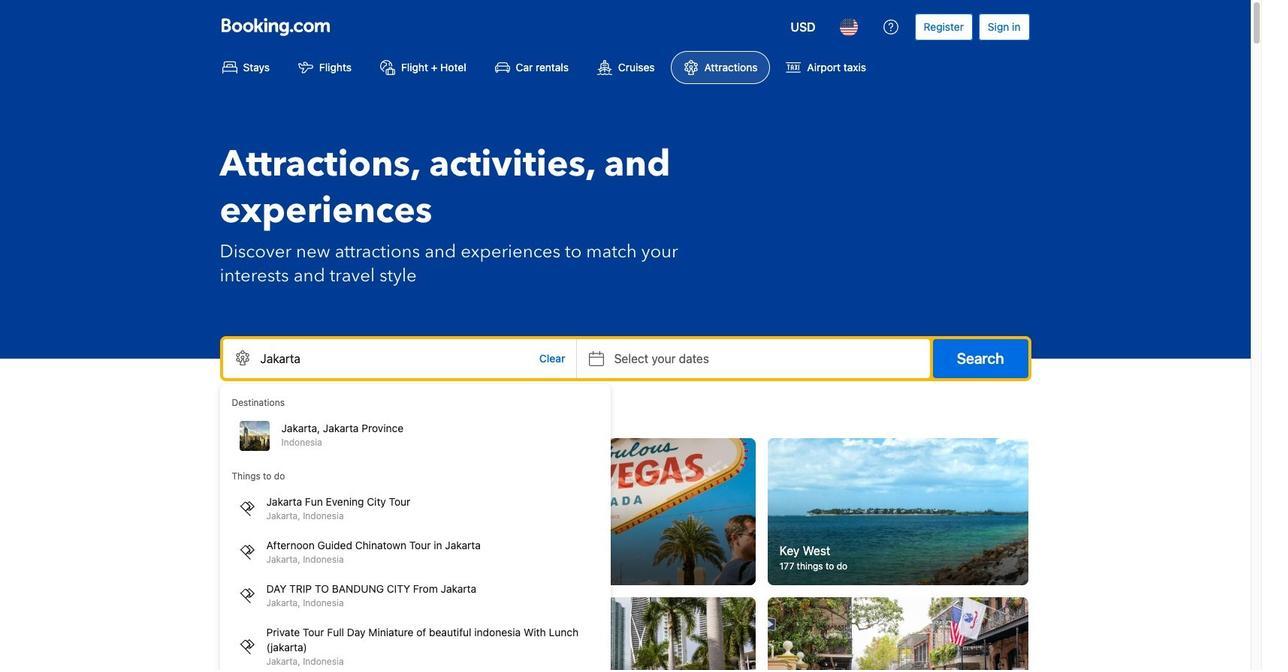 Task type: vqa. For each thing, say whether or not it's contained in the screenshot.
'san diego' image
yes



Task type: describe. For each thing, give the bounding box(es) containing it.
las vegas image
[[494, 439, 756, 586]]

new york image
[[221, 439, 482, 586]]

booking.com image
[[221, 18, 329, 36]]

new orleans image
[[768, 598, 1029, 671]]



Task type: locate. For each thing, give the bounding box(es) containing it.
miami image
[[494, 598, 756, 671]]

san diego image
[[221, 598, 482, 671]]

key west image
[[768, 439, 1029, 586]]

Where are you going? search field
[[223, 340, 576, 379]]



